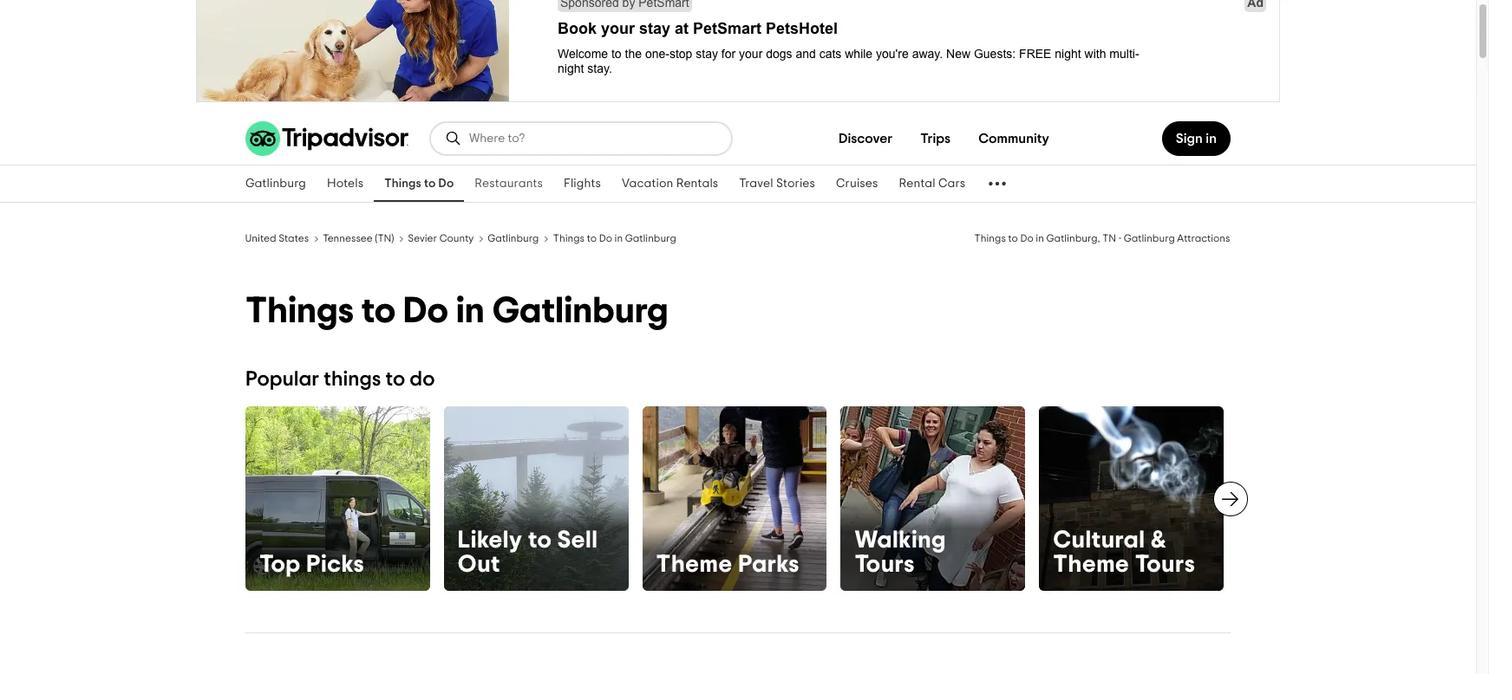 Task type: vqa. For each thing, say whether or not it's contained in the screenshot.
the Community
yes



Task type: locate. For each thing, give the bounding box(es) containing it.
things up popular
[[245, 293, 354, 330]]

theme left &
[[1053, 553, 1130, 578]]

tennessee (tn) link
[[323, 231, 395, 245]]

cruises
[[836, 178, 878, 190]]

in down county
[[456, 293, 485, 330]]

do
[[439, 178, 454, 190], [599, 233, 612, 244], [1021, 233, 1034, 244], [403, 293, 448, 330]]

things to do in gatlinburg
[[553, 233, 676, 244], [245, 293, 669, 330]]

hotels
[[327, 178, 364, 190]]

1 horizontal spatial gatlinburg link
[[488, 231, 539, 245]]

do
[[410, 370, 435, 390]]

travel stories link
[[729, 166, 826, 202]]

sevier county
[[408, 233, 474, 244]]

discover
[[839, 132, 893, 146]]

gatlinburg
[[245, 178, 306, 190], [488, 233, 539, 244], [625, 233, 676, 244], [1124, 233, 1176, 244], [492, 293, 669, 330]]

tennessee (tn)
[[323, 233, 395, 244]]

things to do
[[384, 178, 454, 190]]

tennessee
[[323, 233, 373, 244]]

&
[[1151, 529, 1167, 553]]

tours
[[855, 553, 915, 578], [1135, 553, 1196, 578]]

united
[[245, 233, 277, 244]]

None search field
[[431, 123, 731, 154]]

in right sign
[[1206, 132, 1217, 146]]

theme
[[656, 553, 733, 578], [1053, 553, 1130, 578]]

things
[[324, 370, 381, 390]]

1 theme from the left
[[656, 553, 733, 578]]

things
[[384, 178, 421, 190], [553, 233, 585, 244], [975, 233, 1007, 244], [245, 293, 354, 330]]

travel stories
[[739, 178, 815, 190]]

2 tours from the left
[[1135, 553, 1196, 578]]

1 tours from the left
[[855, 553, 915, 578]]

things to do in gatlinburg down flights in the top left of the page
[[553, 233, 676, 244]]

hotels link
[[317, 166, 374, 202]]

sign in link
[[1162, 121, 1231, 156]]

tours inside walking tours
[[855, 553, 915, 578]]

sevier county link
[[408, 231, 474, 245]]

0 horizontal spatial theme
[[656, 553, 733, 578]]

to left sell
[[528, 529, 552, 553]]

picks
[[306, 553, 364, 578]]

discover button
[[825, 121, 907, 156]]

rental cars
[[899, 178, 966, 190]]

(tn)
[[375, 233, 395, 244]]

rentals
[[676, 178, 719, 190]]

walking tours link
[[841, 407, 1025, 591]]

1 vertical spatial things to do in gatlinburg
[[245, 293, 669, 330]]

tripadvisor image
[[245, 121, 409, 156]]

vacation rentals
[[622, 178, 719, 190]]

rental
[[899, 178, 936, 190]]

stories
[[776, 178, 815, 190]]

likely
[[458, 529, 523, 553]]

things to do in gatlinburg down county
[[245, 293, 669, 330]]

vacation
[[622, 178, 674, 190]]

restaurants link
[[464, 166, 553, 202]]

0 horizontal spatial tours
[[855, 553, 915, 578]]

2 theme from the left
[[1053, 553, 1130, 578]]

gatlinburg link
[[235, 166, 317, 202], [488, 231, 539, 245]]

theme parks
[[656, 553, 800, 578]]

0 vertical spatial things to do in gatlinburg
[[553, 233, 676, 244]]

gatlinburg link up united states link
[[235, 166, 317, 202]]

cultural & theme tours link
[[1039, 407, 1224, 591]]

in left gatlinburg,
[[1036, 233, 1045, 244]]

sign
[[1176, 132, 1203, 146]]

out
[[458, 553, 501, 578]]

top
[[259, 553, 301, 578]]

in down vacation
[[615, 233, 623, 244]]

community button
[[965, 121, 1063, 156]]

1 horizontal spatial theme
[[1053, 553, 1130, 578]]

in
[[1206, 132, 1217, 146], [615, 233, 623, 244], [1036, 233, 1045, 244], [456, 293, 485, 330]]

0 horizontal spatial gatlinburg link
[[235, 166, 317, 202]]

trips
[[921, 132, 951, 146]]

likely to sell out
[[458, 529, 598, 578]]

gatlinburg link down restaurants
[[488, 231, 539, 245]]

attractions
[[1178, 233, 1231, 244]]

things to do in gatlinburg, tn - gatlinburg attractions
[[975, 233, 1231, 244]]

united states
[[245, 233, 309, 244]]

theme left parks
[[656, 553, 733, 578]]

do left gatlinburg,
[[1021, 233, 1034, 244]]

1 horizontal spatial tours
[[1135, 553, 1196, 578]]

to
[[424, 178, 436, 190], [587, 233, 597, 244], [1009, 233, 1019, 244], [362, 293, 396, 330], [386, 370, 405, 390], [528, 529, 552, 553]]

flights link
[[553, 166, 612, 202]]

trips button
[[907, 121, 965, 156]]



Task type: describe. For each thing, give the bounding box(es) containing it.
united states link
[[245, 231, 309, 245]]

1 vertical spatial gatlinburg link
[[488, 231, 539, 245]]

walking
[[855, 529, 946, 553]]

top picks
[[259, 553, 364, 578]]

things down the flights link
[[553, 233, 585, 244]]

county
[[440, 233, 474, 244]]

popular things to do
[[245, 370, 435, 390]]

top picks link
[[245, 407, 430, 591]]

cruises link
[[826, 166, 889, 202]]

cars
[[939, 178, 966, 190]]

advertisement region
[[0, 0, 1476, 106]]

things to do link
[[374, 166, 464, 202]]

restaurants
[[475, 178, 543, 190]]

vacation rentals link
[[612, 166, 729, 202]]

theme parks link
[[642, 407, 827, 591]]

to inside the likely to sell out
[[528, 529, 552, 553]]

flights
[[564, 178, 601, 190]]

theme inside cultural & theme tours
[[1053, 553, 1130, 578]]

cultural & theme tours
[[1053, 529, 1196, 578]]

walking tours
[[855, 529, 946, 578]]

states
[[279, 233, 309, 244]]

next image
[[1220, 489, 1241, 510]]

community
[[979, 132, 1050, 146]]

do down search image
[[439, 178, 454, 190]]

travel
[[739, 178, 774, 190]]

likely to sell out link
[[444, 407, 629, 591]]

sign in
[[1176, 132, 1217, 146]]

do down flights in the top left of the page
[[599, 233, 612, 244]]

tours inside cultural & theme tours
[[1135, 553, 1196, 578]]

things down rental cars link
[[975, 233, 1007, 244]]

tn
[[1103, 233, 1117, 244]]

do up do
[[403, 293, 448, 330]]

to down (tn)
[[362, 293, 396, 330]]

-
[[1119, 233, 1122, 244]]

Search search field
[[469, 131, 717, 147]]

cultural
[[1053, 529, 1145, 553]]

sell
[[558, 529, 598, 553]]

to left gatlinburg,
[[1009, 233, 1019, 244]]

gatlinburg,
[[1047, 233, 1101, 244]]

to left do
[[386, 370, 405, 390]]

previous image
[[235, 489, 256, 510]]

rental cars link
[[889, 166, 976, 202]]

sevier
[[408, 233, 438, 244]]

0 vertical spatial gatlinburg link
[[235, 166, 317, 202]]

things up (tn)
[[384, 178, 421, 190]]

popular
[[245, 370, 319, 390]]

to down flights in the top left of the page
[[587, 233, 597, 244]]

to up 'sevier county' link
[[424, 178, 436, 190]]

search image
[[445, 130, 462, 147]]

parks
[[738, 553, 800, 578]]



